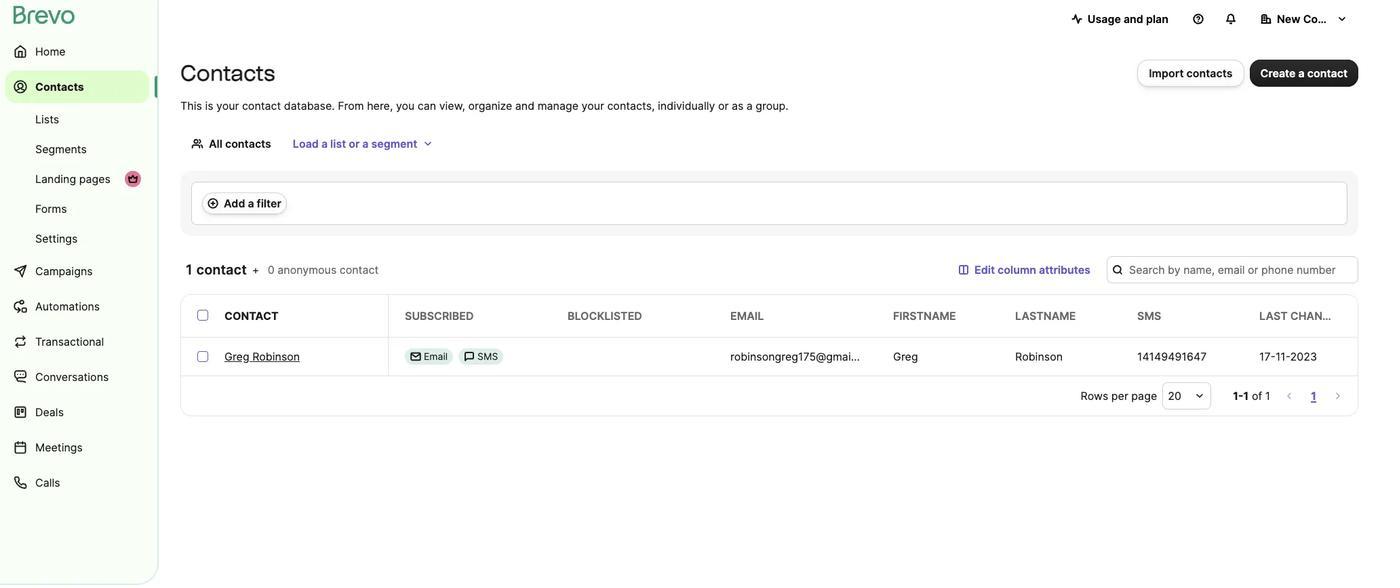 Task type: describe. For each thing, give the bounding box(es) containing it.
attributes
[[1040, 263, 1091, 277]]

all
[[209, 137, 223, 151]]

from
[[338, 99, 364, 113]]

subscribed
[[405, 309, 474, 323]]

edit column attributes button
[[948, 256, 1102, 284]]

segments link
[[5, 136, 149, 163]]

new
[[1278, 12, 1301, 26]]

1-1 of 1
[[1234, 389, 1271, 403]]

1 button
[[1309, 387, 1320, 406]]

automations
[[35, 300, 100, 313]]

anonymous
[[278, 263, 337, 277]]

create a contact
[[1261, 66, 1348, 80]]

rows
[[1081, 389, 1109, 403]]

organize
[[468, 99, 513, 113]]

landing pages link
[[5, 166, 149, 193]]

landing pages
[[35, 172, 111, 186]]

calls
[[35, 476, 60, 490]]

1 horizontal spatial or
[[718, 99, 729, 113]]

all contacts
[[209, 137, 271, 151]]

greg robinson
[[225, 350, 300, 364]]

individually
[[658, 99, 715, 113]]

home
[[35, 45, 66, 58]]

firstname
[[894, 309, 957, 323]]

home link
[[5, 35, 149, 68]]

1 right of
[[1266, 389, 1271, 403]]

0 horizontal spatial sms
[[478, 351, 498, 362]]

2 robinson from the left
[[1016, 350, 1063, 364]]

11-
[[1276, 350, 1291, 364]]

0 horizontal spatial and
[[516, 99, 535, 113]]

add a filter
[[224, 197, 281, 210]]

add
[[224, 197, 245, 210]]

add a filter button
[[202, 193, 287, 214]]

a for add a filter
[[248, 197, 254, 210]]

blocklisted
[[568, 309, 643, 323]]

database.
[[284, 99, 335, 113]]

edit column attributes
[[975, 263, 1091, 277]]

lists
[[35, 113, 59, 126]]

column
[[998, 263, 1037, 277]]

pages
[[79, 172, 111, 186]]

as
[[732, 99, 744, 113]]

1-
[[1234, 389, 1244, 403]]

a right list
[[363, 137, 369, 151]]

17-
[[1260, 350, 1276, 364]]

page
[[1132, 389, 1158, 403]]

left___rvooi image
[[128, 174, 138, 185]]

company
[[1304, 12, 1354, 26]]

1 horizontal spatial contacts
[[180, 60, 275, 86]]

new company button
[[1251, 5, 1359, 33]]

you
[[396, 99, 415, 113]]

can
[[418, 99, 436, 113]]

20 button
[[1163, 383, 1212, 410]]

contact inside button
[[1308, 66, 1348, 80]]

14149491647
[[1138, 350, 1207, 364]]

2 your from the left
[[582, 99, 605, 113]]

lastname
[[1016, 309, 1076, 323]]

a for load a list or a segment
[[322, 137, 328, 151]]

a right as
[[747, 99, 753, 113]]

17-11-2023
[[1260, 350, 1318, 364]]

new company
[[1278, 12, 1354, 26]]

plan
[[1147, 12, 1169, 26]]

group.
[[756, 99, 789, 113]]

filter
[[257, 197, 281, 210]]

deals
[[35, 406, 64, 419]]

meetings link
[[5, 432, 149, 464]]

settings
[[35, 232, 78, 246]]

contacts link
[[5, 71, 149, 103]]

1 contact + 0 anonymous contact
[[186, 262, 379, 278]]

greg for greg
[[894, 350, 918, 364]]

last
[[1260, 309, 1288, 323]]

manage
[[538, 99, 579, 113]]

left___c25ys image for email
[[411, 351, 421, 362]]

1 robinson from the left
[[253, 350, 300, 364]]

+
[[252, 263, 259, 277]]

per
[[1112, 389, 1129, 403]]

greg robinson link
[[225, 349, 300, 365]]

email
[[424, 351, 448, 362]]

forms link
[[5, 195, 149, 223]]



Task type: locate. For each thing, give the bounding box(es) containing it.
contact right anonymous
[[340, 263, 379, 277]]

1 inside button
[[1312, 389, 1317, 403]]

contacts up is
[[180, 60, 275, 86]]

calls link
[[5, 467, 149, 499]]

or inside button
[[349, 137, 360, 151]]

1 your from the left
[[216, 99, 239, 113]]

conversations link
[[5, 361, 149, 394]]

1 vertical spatial or
[[349, 137, 360, 151]]

a for create a contact
[[1299, 66, 1305, 80]]

robinsongreg175@gmail.com
[[731, 350, 879, 364]]

greg
[[225, 350, 249, 364], [894, 350, 918, 364]]

transactional link
[[5, 326, 149, 358]]

contacts for all contacts
[[225, 137, 271, 151]]

20
[[1169, 389, 1182, 403]]

your
[[216, 99, 239, 113], [582, 99, 605, 113]]

0 horizontal spatial robinson
[[253, 350, 300, 364]]

sms
[[1138, 309, 1162, 323], [478, 351, 498, 362]]

and left manage
[[516, 99, 535, 113]]

a right create
[[1299, 66, 1305, 80]]

this
[[180, 99, 202, 113]]

changed
[[1291, 309, 1346, 323]]

1 greg from the left
[[225, 350, 249, 364]]

0 vertical spatial sms
[[1138, 309, 1162, 323]]

a inside create a contact button
[[1299, 66, 1305, 80]]

left___c25ys image left email
[[411, 351, 421, 362]]

and left plan at the top
[[1124, 12, 1144, 26]]

1
[[186, 262, 193, 278], [1244, 389, 1249, 403], [1266, 389, 1271, 403], [1312, 389, 1317, 403]]

import contacts
[[1150, 66, 1233, 80]]

greg for greg robinson
[[225, 350, 249, 364]]

or right list
[[349, 137, 360, 151]]

contacts
[[180, 60, 275, 86], [35, 80, 84, 94]]

campaigns
[[35, 265, 93, 278]]

view,
[[439, 99, 465, 113]]

load a list or a segment button
[[282, 130, 445, 157]]

a left list
[[322, 137, 328, 151]]

contact left +
[[196, 262, 247, 278]]

load
[[293, 137, 319, 151]]

contacts,
[[608, 99, 655, 113]]

segments
[[35, 142, 87, 156]]

1 horizontal spatial and
[[1124, 12, 1144, 26]]

and
[[1124, 12, 1144, 26], [516, 99, 535, 113]]

of
[[1253, 389, 1263, 403]]

a right add
[[248, 197, 254, 210]]

transactional
[[35, 335, 104, 349]]

greg down firstname
[[894, 350, 918, 364]]

edit
[[975, 263, 995, 277]]

load a list or a segment
[[293, 137, 418, 151]]

robinson down contact
[[253, 350, 300, 364]]

create a contact button
[[1250, 60, 1359, 87]]

sms right email
[[478, 351, 498, 362]]

0 vertical spatial or
[[718, 99, 729, 113]]

1 horizontal spatial robinson
[[1016, 350, 1063, 364]]

contact right create
[[1308, 66, 1348, 80]]

contacts right all
[[225, 137, 271, 151]]

0 vertical spatial and
[[1124, 12, 1144, 26]]

usage and plan button
[[1061, 5, 1180, 33]]

Search by name, email or phone number search field
[[1107, 256, 1359, 284]]

1 vertical spatial sms
[[478, 351, 498, 362]]

email
[[731, 309, 764, 323]]

or left as
[[718, 99, 729, 113]]

left___c25ys image for sms
[[464, 351, 475, 362]]

greg down contact
[[225, 350, 249, 364]]

0 horizontal spatial left___c25ys image
[[411, 351, 421, 362]]

contacts
[[1187, 66, 1233, 80], [225, 137, 271, 151]]

forms
[[35, 202, 67, 216]]

1 down '2023' at the right bottom of the page
[[1312, 389, 1317, 403]]

your right manage
[[582, 99, 605, 113]]

meetings
[[35, 441, 83, 455]]

0 horizontal spatial contacts
[[225, 137, 271, 151]]

left___c25ys image
[[411, 351, 421, 362], [464, 351, 475, 362]]

2 left___c25ys image from the left
[[464, 351, 475, 362]]

contact up the all contacts
[[242, 99, 281, 113]]

conversations
[[35, 370, 109, 384]]

0 vertical spatial contacts
[[1187, 66, 1233, 80]]

last changed
[[1260, 309, 1346, 323]]

1 left of
[[1244, 389, 1249, 403]]

0 horizontal spatial or
[[349, 137, 360, 151]]

robinson down lastname
[[1016, 350, 1063, 364]]

automations link
[[5, 290, 149, 323]]

1 vertical spatial contacts
[[225, 137, 271, 151]]

0 horizontal spatial greg
[[225, 350, 249, 364]]

1 left +
[[186, 262, 193, 278]]

1 horizontal spatial contacts
[[1187, 66, 1233, 80]]

contact
[[225, 309, 279, 323]]

1 horizontal spatial sms
[[1138, 309, 1162, 323]]

1 left___c25ys image from the left
[[411, 351, 421, 362]]

contacts right import at the right top
[[1187, 66, 1233, 80]]

0 horizontal spatial contacts
[[35, 80, 84, 94]]

contact inside 1 contact + 0 anonymous contact
[[340, 263, 379, 277]]

usage and plan
[[1088, 12, 1169, 26]]

contacts inside contacts link
[[35, 80, 84, 94]]

import contacts button
[[1138, 60, 1245, 87]]

contacts inside button
[[1187, 66, 1233, 80]]

a
[[1299, 66, 1305, 80], [747, 99, 753, 113], [322, 137, 328, 151], [363, 137, 369, 151], [248, 197, 254, 210]]

import
[[1150, 66, 1184, 80]]

contacts for import contacts
[[1187, 66, 1233, 80]]

segment
[[371, 137, 418, 151]]

1 horizontal spatial left___c25ys image
[[464, 351, 475, 362]]

left___c25ys image right email
[[464, 351, 475, 362]]

usage
[[1088, 12, 1122, 26]]

this is your contact database. from here, you can view, organize and manage your contacts, individually or as a group.
[[180, 99, 789, 113]]

1 horizontal spatial greg
[[894, 350, 918, 364]]

or
[[718, 99, 729, 113], [349, 137, 360, 151]]

settings link
[[5, 225, 149, 252]]

your right is
[[216, 99, 239, 113]]

here,
[[367, 99, 393, 113]]

2023
[[1291, 350, 1318, 364]]

is
[[205, 99, 213, 113]]

0 horizontal spatial your
[[216, 99, 239, 113]]

deals link
[[5, 396, 149, 429]]

rows per page
[[1081, 389, 1158, 403]]

and inside button
[[1124, 12, 1144, 26]]

sms up 14149491647
[[1138, 309, 1162, 323]]

create
[[1261, 66, 1296, 80]]

2 greg from the left
[[894, 350, 918, 364]]

1 vertical spatial and
[[516, 99, 535, 113]]

contacts up lists
[[35, 80, 84, 94]]

1 horizontal spatial your
[[582, 99, 605, 113]]

0
[[268, 263, 275, 277]]

robinson
[[253, 350, 300, 364], [1016, 350, 1063, 364]]

landing
[[35, 172, 76, 186]]

lists link
[[5, 106, 149, 133]]

a inside add a filter button
[[248, 197, 254, 210]]

list
[[330, 137, 346, 151]]

campaigns link
[[5, 255, 149, 288]]



Task type: vqa. For each thing, say whether or not it's contained in the screenshot.
on
no



